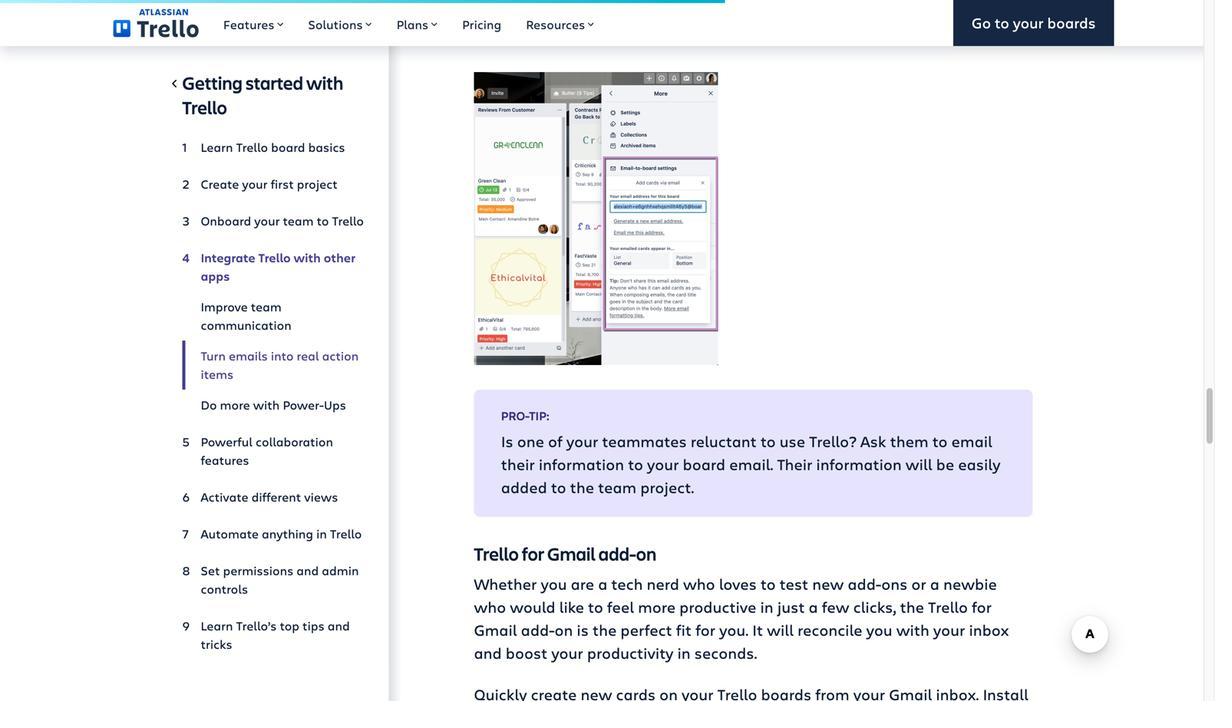 Task type: describe. For each thing, give the bounding box(es) containing it.
your right of
[[567, 431, 599, 452]]

features button
[[211, 0, 296, 46]]

real
[[297, 348, 319, 364]]

inbox inside trello for gmail add-on whether you are a tech nerd who loves to test new add-ons or a newbie who would like to feel more productive in just a few clicks, the trello for gmail add-on is the perfect fit for you. it will reconcile you with your inbox and boost your productivity in seconds.
[[970, 620, 1010, 641]]

admin
[[322, 563, 359, 579]]

plans
[[397, 16, 429, 33]]

ons
[[882, 574, 908, 595]]

seconds.
[[695, 643, 758, 664]]

integrate trello with other apps link
[[182, 243, 364, 292]]

2 vertical spatial add-
[[521, 620, 555, 641]]

ups
[[324, 397, 346, 414]]

customized
[[613, 0, 698, 0]]

few
[[822, 597, 850, 618]]

feel
[[607, 597, 634, 618]]

the down feel
[[593, 620, 617, 641]]

with inside from inbox zero to customized crm, email-to-board is also the perfect match to have third parties interact with your board without even knowing it.
[[736, 3, 770, 23]]

apps
[[201, 268, 230, 285]]

you.
[[720, 620, 749, 641]]

trello?
[[810, 431, 857, 452]]

like
[[560, 597, 584, 618]]

2 information from the left
[[817, 454, 902, 475]]

to down project
[[317, 213, 329, 229]]

reconcile
[[798, 620, 863, 641]]

powerful
[[201, 434, 253, 450]]

other
[[324, 250, 356, 266]]

fit
[[676, 620, 692, 641]]

pro-
[[501, 408, 529, 424]]

create your first project
[[201, 176, 338, 192]]

is inside from inbox zero to customized crm, email-to-board is also the perfect match to have third parties interact with your board without even knowing it.
[[857, 0, 868, 0]]

activate
[[201, 489, 249, 506]]

set
[[201, 563, 220, 579]]

loves
[[719, 574, 757, 595]]

0 horizontal spatial on
[[555, 620, 573, 641]]

them
[[891, 431, 929, 452]]

basics
[[308, 139, 345, 156]]

items
[[201, 366, 234, 383]]

the inside from inbox zero to customized crm, email-to-board is also the perfect match to have third parties interact with your board without even knowing it.
[[907, 0, 931, 0]]

teammates
[[602, 431, 687, 452]]

solutions
[[308, 16, 363, 33]]

first
[[271, 176, 294, 192]]

learn for learn trello's top tips and tricks
[[201, 618, 233, 635]]

added
[[501, 477, 547, 498]]

from
[[474, 0, 512, 0]]

1 horizontal spatial add-
[[599, 542, 637, 566]]

go to your boards
[[972, 13, 1096, 33]]

to left the have
[[525, 3, 540, 23]]

it
[[753, 620, 763, 641]]

create
[[201, 176, 239, 192]]

or
[[912, 574, 927, 595]]

with for getting started with trello
[[306, 71, 343, 95]]

of
[[548, 431, 563, 452]]

views
[[304, 489, 338, 506]]

go to your boards link
[[954, 0, 1115, 46]]

activate different views
[[201, 489, 338, 506]]

would
[[510, 597, 556, 618]]

will inside pro-tip: is one of your teammates reluctant to use trello? ask them to email their information to your board email. their information will be easily added to the team project.
[[906, 454, 933, 475]]

onboard
[[201, 213, 251, 229]]

tech
[[612, 574, 643, 595]]

with for do more with power-ups
[[253, 397, 280, 414]]

powerful collaboration features
[[201, 434, 333, 469]]

2 horizontal spatial add-
[[848, 574, 882, 595]]

crm,
[[701, 0, 739, 0]]

learn trello's top tips and tricks link
[[182, 611, 364, 660]]

third
[[583, 3, 617, 23]]

your left the boards
[[1014, 13, 1044, 33]]

features
[[223, 16, 275, 33]]

powerful collaboration features link
[[182, 427, 364, 476]]

solutions button
[[296, 0, 384, 46]]

getting
[[182, 71, 243, 95]]

team inside onboard your team to trello link
[[283, 213, 314, 229]]

0 horizontal spatial more
[[220, 397, 250, 414]]

an image showing the email-to-board feature on trello image
[[474, 72, 718, 365]]

1 horizontal spatial for
[[696, 620, 716, 641]]

0 vertical spatial gmail
[[548, 542, 596, 566]]

your inside from inbox zero to customized crm, email-to-board is also the perfect match to have third parties interact with your board without even knowing it.
[[773, 3, 805, 23]]

trello inside getting started with trello
[[182, 95, 227, 119]]

emails
[[229, 348, 268, 364]]

interact
[[676, 3, 733, 23]]

knowing
[[956, 3, 1018, 23]]

nerd
[[647, 574, 680, 595]]

automate
[[201, 526, 259, 543]]

1 vertical spatial in
[[761, 597, 774, 618]]

onboard your team to trello link
[[182, 206, 364, 237]]

to up the third
[[594, 0, 610, 0]]

with for integrate trello with other apps
[[294, 250, 321, 266]]

boost
[[506, 643, 548, 664]]

controls
[[201, 581, 248, 598]]

without
[[856, 3, 913, 23]]

trello up create your first project
[[236, 139, 268, 156]]

their
[[778, 454, 813, 475]]

whether
[[474, 574, 537, 595]]

board up the first
[[271, 139, 305, 156]]

board left also
[[810, 0, 853, 0]]

do
[[201, 397, 217, 414]]

productive
[[680, 597, 757, 618]]

getting started with trello link
[[182, 71, 364, 126]]

1 vertical spatial you
[[867, 620, 893, 641]]

clicks,
[[854, 597, 897, 618]]

trello down the "newbie"
[[929, 597, 968, 618]]

resources
[[526, 16, 585, 33]]

perfect inside from inbox zero to customized crm, email-to-board is also the perfect match to have third parties interact with your board without even knowing it.
[[935, 0, 987, 0]]

board inside pro-tip: is one of your teammates reluctant to use trello? ask them to email their information to your board email. their information will be easily added to the team project.
[[683, 454, 726, 475]]



Task type: vqa. For each thing, say whether or not it's contained in the screenshot.
popular
no



Task type: locate. For each thing, give the bounding box(es) containing it.
atlassian trello image
[[113, 9, 199, 37]]

2 horizontal spatial and
[[474, 643, 502, 664]]

page progress progress bar
[[0, 0, 742, 3]]

improve team communication link
[[182, 292, 364, 341]]

0 vertical spatial perfect
[[935, 0, 987, 0]]

2 horizontal spatial in
[[761, 597, 774, 618]]

0 horizontal spatial who
[[474, 597, 506, 618]]

turn emails into real action items
[[201, 348, 359, 383]]

in
[[316, 526, 327, 543], [761, 597, 774, 618], [678, 643, 691, 664]]

who up productive
[[684, 574, 716, 595]]

in right anything
[[316, 526, 327, 543]]

permissions
[[223, 563, 294, 579]]

also
[[872, 0, 903, 0]]

in inside "automate anything in trello" link
[[316, 526, 327, 543]]

0 horizontal spatial gmail
[[474, 620, 517, 641]]

email.
[[730, 454, 774, 475]]

trello up whether
[[474, 542, 519, 566]]

turn
[[201, 348, 226, 364]]

it.
[[474, 26, 488, 46]]

project
[[297, 176, 338, 192]]

will inside trello for gmail add-on whether you are a tech nerd who loves to test new add-ons or a newbie who would like to feel more productive in just a few clicks, the trello for gmail add-on is the perfect fit for you. it will reconcile you with your inbox and boost your productivity in seconds.
[[767, 620, 794, 641]]

0 vertical spatial for
[[522, 542, 545, 566]]

your
[[773, 3, 805, 23], [1014, 13, 1044, 33], [242, 176, 268, 192], [254, 213, 280, 229], [567, 431, 599, 452], [647, 454, 679, 475], [934, 620, 966, 641], [552, 643, 584, 664]]

1 horizontal spatial and
[[328, 618, 350, 635]]

from inbox zero to customized crm, email-to-board is also the perfect match to have third parties interact with your board without even knowing it.
[[474, 0, 1018, 46]]

is
[[857, 0, 868, 0], [577, 620, 589, 641]]

email
[[952, 431, 993, 452]]

trello up the other
[[332, 213, 364, 229]]

0 vertical spatial will
[[906, 454, 933, 475]]

team inside pro-tip: is one of your teammates reluctant to use trello? ask them to email their information to your board email. their information will be easily added to the team project.
[[598, 477, 637, 498]]

0 horizontal spatial you
[[541, 574, 567, 595]]

1 vertical spatial add-
[[848, 574, 882, 595]]

and inside the learn trello's top tips and tricks
[[328, 618, 350, 635]]

more inside trello for gmail add-on whether you are a tech nerd who loves to test new add-ons or a newbie who would like to feel more productive in just a few clicks, the trello for gmail add-on is the perfect fit for you. it will reconcile you with your inbox and boost your productivity in seconds.
[[638, 597, 676, 618]]

0 horizontal spatial for
[[522, 542, 545, 566]]

1 horizontal spatial is
[[857, 0, 868, 0]]

to left test
[[761, 574, 776, 595]]

for down the "newbie"
[[972, 597, 992, 618]]

zero
[[559, 0, 590, 0]]

board down reluctant
[[683, 454, 726, 475]]

in left the just
[[761, 597, 774, 618]]

1 horizontal spatial a
[[809, 597, 818, 618]]

to right like
[[588, 597, 604, 618]]

integrate
[[201, 250, 255, 266]]

trello's
[[236, 618, 277, 635]]

just
[[778, 597, 805, 618]]

you down clicks,
[[867, 620, 893, 641]]

0 vertical spatial in
[[316, 526, 327, 543]]

0 vertical spatial learn
[[201, 139, 233, 156]]

1 vertical spatial learn
[[201, 618, 233, 635]]

0 horizontal spatial and
[[297, 563, 319, 579]]

1 horizontal spatial inbox
[[970, 620, 1010, 641]]

0 vertical spatial add-
[[599, 542, 637, 566]]

integrate trello with other apps
[[201, 250, 356, 285]]

you
[[541, 574, 567, 595], [867, 620, 893, 641]]

match
[[474, 3, 521, 23]]

a right are
[[598, 574, 608, 595]]

team inside improve team communication
[[251, 299, 282, 315]]

team down the first
[[283, 213, 314, 229]]

0 vertical spatial inbox
[[515, 0, 555, 0]]

learn inside the learn trello's top tips and tricks
[[201, 618, 233, 635]]

are
[[571, 574, 595, 595]]

1 horizontal spatial in
[[678, 643, 691, 664]]

0 horizontal spatial add-
[[521, 620, 555, 641]]

0 horizontal spatial team
[[251, 299, 282, 315]]

1 horizontal spatial information
[[817, 454, 902, 475]]

with left power-
[[253, 397, 280, 414]]

0 horizontal spatial information
[[539, 454, 625, 475]]

will down them in the right bottom of the page
[[906, 454, 933, 475]]

more down nerd
[[638, 597, 676, 618]]

the down or
[[901, 597, 925, 618]]

learn for learn trello board basics
[[201, 139, 233, 156]]

the inside pro-tip: is one of your teammates reluctant to use trello? ask them to email their information to your board email. their information will be easily added to the team project.
[[570, 477, 595, 498]]

with right the started
[[306, 71, 343, 95]]

the up even
[[907, 0, 931, 0]]

with down or
[[897, 620, 930, 641]]

your down create your first project
[[254, 213, 280, 229]]

easily
[[959, 454, 1001, 475]]

your down the "newbie"
[[934, 620, 966, 641]]

1 vertical spatial will
[[767, 620, 794, 641]]

team left project.
[[598, 477, 637, 498]]

perfect up productivity
[[621, 620, 673, 641]]

information
[[539, 454, 625, 475], [817, 454, 902, 475]]

1 vertical spatial and
[[328, 618, 350, 635]]

2 learn from the top
[[201, 618, 233, 635]]

for up whether
[[522, 542, 545, 566]]

1 vertical spatial on
[[555, 620, 573, 641]]

tip:
[[529, 408, 550, 424]]

you left are
[[541, 574, 567, 595]]

information down of
[[539, 454, 625, 475]]

team
[[283, 213, 314, 229], [251, 299, 282, 315], [598, 477, 637, 498]]

trello inside integrate trello with other apps
[[258, 250, 291, 266]]

create your first project link
[[182, 169, 364, 200]]

activate different views link
[[182, 482, 364, 513]]

1 vertical spatial who
[[474, 597, 506, 618]]

0 vertical spatial who
[[684, 574, 716, 595]]

pricing
[[462, 16, 502, 33]]

1 vertical spatial more
[[638, 597, 676, 618]]

2 horizontal spatial for
[[972, 597, 992, 618]]

1 vertical spatial team
[[251, 299, 282, 315]]

trello
[[182, 95, 227, 119], [236, 139, 268, 156], [332, 213, 364, 229], [258, 250, 291, 266], [330, 526, 362, 543], [474, 542, 519, 566], [929, 597, 968, 618]]

one
[[517, 431, 544, 452]]

1 horizontal spatial perfect
[[935, 0, 987, 0]]

board down the to-
[[809, 3, 852, 23]]

1 horizontal spatial more
[[638, 597, 676, 618]]

ask
[[861, 431, 887, 452]]

power-
[[283, 397, 324, 414]]

test
[[780, 574, 809, 595]]

on
[[637, 542, 657, 566], [555, 620, 573, 641]]

pricing link
[[450, 0, 514, 46]]

your right boost
[[552, 643, 584, 664]]

improve
[[201, 299, 248, 315]]

0 vertical spatial on
[[637, 542, 657, 566]]

1 vertical spatial for
[[972, 597, 992, 618]]

0 horizontal spatial in
[[316, 526, 327, 543]]

to right go
[[995, 13, 1010, 33]]

to down "teammates"
[[628, 454, 644, 475]]

0 horizontal spatial is
[[577, 620, 589, 641]]

1 horizontal spatial will
[[906, 454, 933, 475]]

0 vertical spatial is
[[857, 0, 868, 0]]

and right tips
[[328, 618, 350, 635]]

a right the just
[[809, 597, 818, 618]]

2 horizontal spatial team
[[598, 477, 637, 498]]

1 learn from the top
[[201, 139, 233, 156]]

started
[[246, 71, 303, 95]]

1 horizontal spatial team
[[283, 213, 314, 229]]

go
[[972, 13, 992, 33]]

parties
[[621, 3, 672, 23]]

perfect inside trello for gmail add-on whether you are a tech nerd who loves to test new add-ons or a newbie who would like to feel more productive in just a few clicks, the trello for gmail add-on is the perfect fit for you. it will reconcile you with your inbox and boost your productivity in seconds.
[[621, 620, 673, 641]]

0 horizontal spatial perfect
[[621, 620, 673, 641]]

your left the first
[[242, 176, 268, 192]]

have
[[544, 3, 579, 23]]

0 vertical spatial more
[[220, 397, 250, 414]]

use
[[780, 431, 806, 452]]

1 horizontal spatial gmail
[[548, 542, 596, 566]]

add- up tech
[[599, 542, 637, 566]]

action
[[322, 348, 359, 364]]

more right do
[[220, 397, 250, 414]]

2 horizontal spatial a
[[931, 574, 940, 595]]

pro-tip: is one of your teammates reluctant to use trello? ask them to email their information to your board email. their information will be easily added to the team project.
[[501, 408, 1001, 498]]

with inside integrate trello with other apps
[[294, 250, 321, 266]]

gmail
[[548, 542, 596, 566], [474, 620, 517, 641]]

and inside set permissions and admin controls
[[297, 563, 319, 579]]

with left the other
[[294, 250, 321, 266]]

inbox inside from inbox zero to customized crm, email-to-board is also the perfect match to have third parties interact with your board without even knowing it.
[[515, 0, 555, 0]]

0 horizontal spatial a
[[598, 574, 608, 595]]

2 vertical spatial team
[[598, 477, 637, 498]]

will right it
[[767, 620, 794, 641]]

turn emails into real action items link
[[182, 341, 364, 390]]

your up project.
[[647, 454, 679, 475]]

1 vertical spatial is
[[577, 620, 589, 641]]

communication
[[201, 317, 292, 334]]

is down like
[[577, 620, 589, 641]]

2 vertical spatial in
[[678, 643, 691, 664]]

1 horizontal spatial you
[[867, 620, 893, 641]]

email-
[[743, 0, 789, 0]]

1 horizontal spatial who
[[684, 574, 716, 595]]

trello up the admin
[[330, 526, 362, 543]]

0 vertical spatial team
[[283, 213, 314, 229]]

on up nerd
[[637, 542, 657, 566]]

newbie
[[944, 574, 998, 595]]

learn up 'tricks'
[[201, 618, 233, 635]]

inbox down the "newbie"
[[970, 620, 1010, 641]]

different
[[252, 489, 301, 506]]

is left also
[[857, 0, 868, 0]]

1 vertical spatial gmail
[[474, 620, 517, 641]]

is inside trello for gmail add-on whether you are a tech nerd who loves to test new add-ons or a newbie who would like to feel more productive in just a few clicks, the trello for gmail add-on is the perfect fit for you. it will reconcile you with your inbox and boost your productivity in seconds.
[[577, 620, 589, 641]]

and inside trello for gmail add-on whether you are a tech nerd who loves to test new add-ons or a newbie who would like to feel more productive in just a few clicks, the trello for gmail add-on is the perfect fit for you. it will reconcile you with your inbox and boost your productivity in seconds.
[[474, 643, 502, 664]]

will
[[906, 454, 933, 475], [767, 620, 794, 641]]

improve team communication
[[201, 299, 292, 334]]

information down ask
[[817, 454, 902, 475]]

gmail up boost
[[474, 620, 517, 641]]

add-
[[599, 542, 637, 566], [848, 574, 882, 595], [521, 620, 555, 641]]

a right or
[[931, 574, 940, 595]]

team up communication
[[251, 299, 282, 315]]

boards
[[1048, 13, 1096, 33]]

even
[[917, 3, 952, 23]]

getting started with trello
[[182, 71, 343, 119]]

trello for gmail add-on whether you are a tech nerd who loves to test new add-ons or a newbie who would like to feel more productive in just a few clicks, the trello for gmail add-on is the perfect fit for you. it will reconcile you with your inbox and boost your productivity in seconds.
[[474, 542, 1010, 664]]

0 horizontal spatial will
[[767, 620, 794, 641]]

learn up the create
[[201, 139, 233, 156]]

the right added
[[570, 477, 595, 498]]

2 vertical spatial for
[[696, 620, 716, 641]]

with
[[736, 3, 770, 23], [306, 71, 343, 95], [294, 250, 321, 266], [253, 397, 280, 414], [897, 620, 930, 641]]

is
[[501, 431, 514, 452]]

perfect up knowing
[[935, 0, 987, 0]]

0 horizontal spatial inbox
[[515, 0, 555, 0]]

1 information from the left
[[539, 454, 625, 475]]

add- down would
[[521, 620, 555, 641]]

gmail up are
[[548, 542, 596, 566]]

0 vertical spatial you
[[541, 574, 567, 595]]

collaboration
[[256, 434, 333, 450]]

onboard your team to trello
[[201, 213, 364, 229]]

features
[[201, 452, 249, 469]]

learn trello's top tips and tricks
[[201, 618, 350, 653]]

to up be
[[933, 431, 948, 452]]

with down email-
[[736, 3, 770, 23]]

inbox
[[515, 0, 555, 0], [970, 620, 1010, 641]]

to right added
[[551, 477, 567, 498]]

1 vertical spatial perfect
[[621, 620, 673, 641]]

tips
[[303, 618, 325, 635]]

with inside getting started with trello
[[306, 71, 343, 95]]

inbox up the have
[[515, 0, 555, 0]]

0 vertical spatial and
[[297, 563, 319, 579]]

top
[[280, 618, 300, 635]]

do more with power-ups
[[201, 397, 346, 414]]

new
[[813, 574, 844, 595]]

2 vertical spatial and
[[474, 643, 502, 664]]

to left use
[[761, 431, 776, 452]]

add- up clicks,
[[848, 574, 882, 595]]

learn trello board basics
[[201, 139, 345, 156]]

and left the admin
[[297, 563, 319, 579]]

1 vertical spatial inbox
[[970, 620, 1010, 641]]

and left boost
[[474, 643, 502, 664]]

with inside trello for gmail add-on whether you are a tech nerd who loves to test new add-ons or a newbie who would like to feel more productive in just a few clicks, the trello for gmail add-on is the perfect fit for you. it will reconcile you with your inbox and boost your productivity in seconds.
[[897, 620, 930, 641]]

to-
[[789, 0, 810, 0]]

anything
[[262, 526, 313, 543]]

trello down the getting
[[182, 95, 227, 119]]

trello down onboard your team to trello link at left top
[[258, 250, 291, 266]]

resources button
[[514, 0, 607, 46]]

for right fit
[[696, 620, 716, 641]]

learn trello board basics link
[[182, 132, 364, 163]]

in down fit
[[678, 643, 691, 664]]

on down like
[[555, 620, 573, 641]]

your down the to-
[[773, 3, 805, 23]]

1 horizontal spatial on
[[637, 542, 657, 566]]

who down whether
[[474, 597, 506, 618]]



